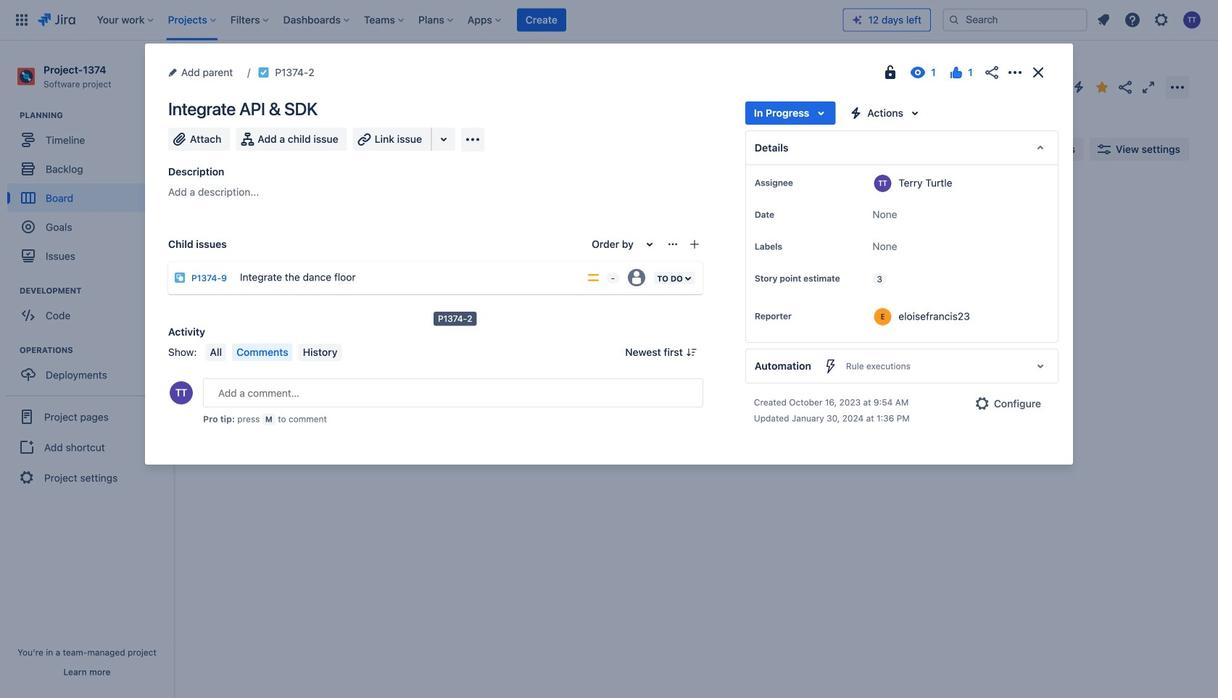 Task type: locate. For each thing, give the bounding box(es) containing it.
banner
[[0, 0, 1219, 41]]

1 heading from the top
[[20, 110, 173, 121]]

primary element
[[9, 0, 843, 40]]

create child image
[[689, 239, 701, 250]]

tooltip
[[434, 312, 477, 326]]

2 heading from the top
[[20, 285, 173, 297]]

enter full screen image
[[1140, 79, 1158, 96]]

link web pages and more image
[[435, 131, 453, 148]]

Add a comment… field
[[203, 379, 704, 408]]

0 horizontal spatial task image
[[258, 67, 269, 78]]

search image
[[949, 14, 961, 26]]

no restrictions image
[[882, 64, 900, 81]]

star p1374 board image
[[1094, 79, 1111, 96]]

dialog
[[145, 44, 1074, 465]]

heading
[[20, 110, 173, 121], [20, 285, 173, 297], [20, 345, 173, 356]]

Search this board text field
[[205, 136, 271, 162]]

jira image
[[38, 11, 75, 29], [38, 11, 75, 29]]

menu bar
[[203, 344, 345, 361]]

0 vertical spatial heading
[[20, 110, 173, 121]]

group
[[7, 110, 173, 275], [7, 285, 173, 335], [7, 345, 173, 394], [6, 396, 168, 499]]

task image
[[258, 67, 269, 78], [420, 294, 432, 305]]

automation element
[[746, 349, 1059, 384]]

1 vertical spatial heading
[[20, 285, 173, 297]]

close image
[[1030, 64, 1048, 81]]

0 vertical spatial task image
[[258, 67, 269, 78]]

copy link to issue image
[[312, 66, 323, 78]]

sidebar element
[[0, 41, 174, 699]]

1 horizontal spatial task image
[[420, 294, 432, 305]]

2 vertical spatial heading
[[20, 345, 173, 356]]

1 vertical spatial task image
[[420, 294, 432, 305]]



Task type: vqa. For each thing, say whether or not it's contained in the screenshot.
Goal image
yes



Task type: describe. For each thing, give the bounding box(es) containing it.
issue type: subtask image
[[174, 272, 186, 284]]

details element
[[746, 131, 1059, 165]]

0 of 1 child issues complete image
[[556, 294, 568, 305]]

priority: medium image
[[587, 271, 601, 285]]

Search field
[[943, 8, 1088, 32]]

add people image
[[357, 141, 374, 158]]

actions image
[[1007, 64, 1024, 81]]

add app image
[[464, 131, 482, 148]]

3 heading from the top
[[20, 345, 173, 356]]

issue actions image
[[667, 239, 679, 250]]

goal image
[[22, 221, 35, 234]]

0 of 1 child issues complete image
[[556, 294, 568, 305]]



